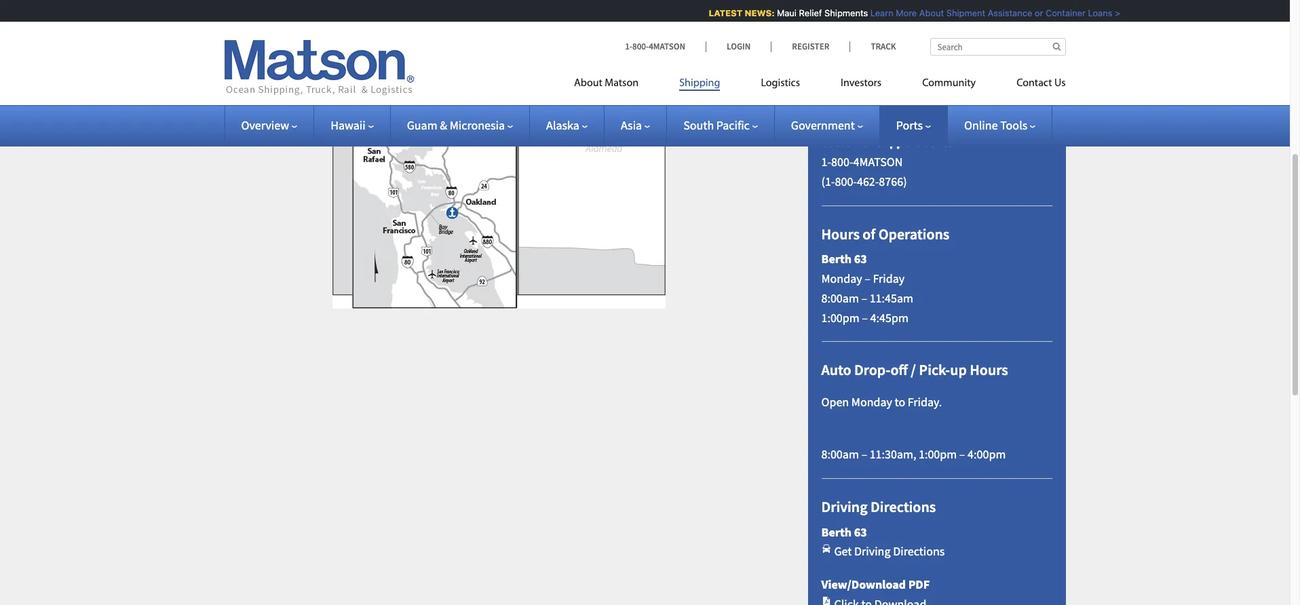 Task type: locate. For each thing, give the bounding box(es) containing it.
shipment
[[941, 7, 980, 18]]

None search field
[[930, 38, 1066, 56]]

pdf
[[909, 577, 930, 593]]

loans
[[1083, 7, 1107, 18]]

4:00pm
[[968, 447, 1006, 462]]

>
[[1110, 7, 1115, 18]]

register
[[792, 41, 830, 52]]

1 vertical spatial 63
[[854, 524, 867, 540]]

462-
[[857, 174, 879, 189]]

1 horizontal spatial 4matson
[[853, 154, 903, 170]]

port image
[[822, 597, 831, 605]]

8:00am left the 11:45am
[[822, 290, 859, 306]]

asia link
[[621, 117, 650, 133]]

1- up matson
[[625, 41, 633, 52]]

– left 4:45pm
[[862, 310, 868, 325]]

investors
[[841, 78, 882, 89]]

0 vertical spatial contact
[[1017, 78, 1052, 89]]

online tools link
[[964, 117, 1036, 133]]

driving right 'get'
[[855, 544, 891, 559]]

4matson up shipping
[[649, 41, 686, 52]]

harbor
[[885, 3, 921, 19]]

auto drop-off / pick-up hours
[[822, 361, 1008, 380]]

2 berth from the top
[[822, 524, 852, 540]]

get driving directions
[[834, 544, 945, 559]]

1 horizontal spatial hours
[[970, 361, 1008, 380]]

63 inside berth 63 monday – friday 8:00am – 11:45am 1:00pm – 4:45pm
[[854, 251, 867, 267]]

oakland,
[[822, 21, 868, 36]]

logistics
[[761, 78, 800, 89]]

0 horizontal spatial hours
[[822, 224, 860, 243]]

1 vertical spatial 8:00am
[[822, 447, 859, 462]]

search image
[[1053, 42, 1061, 51]]

latest
[[704, 7, 738, 18]]

customer
[[822, 135, 874, 150]]

asia
[[621, 117, 642, 133]]

berth down hours of operations
[[822, 251, 852, 267]]

1- up (1-
[[822, 154, 831, 170]]

1195 middle harbor road oakland, ca 94607
[[822, 3, 950, 36]]

0 vertical spatial 1-
[[625, 41, 633, 52]]

about
[[914, 7, 939, 18], [574, 78, 603, 89]]

1 vertical spatial hours
[[970, 361, 1008, 380]]

about matson
[[574, 78, 639, 89]]

more
[[891, 7, 912, 18]]

1 vertical spatial 1-
[[822, 154, 831, 170]]

0 vertical spatial 8:00am
[[822, 290, 859, 306]]

shipping link
[[659, 71, 741, 99]]

directions up pdf
[[893, 544, 945, 559]]

learn more about shipment assistance or container loans > link
[[865, 7, 1115, 18]]

information
[[875, 108, 951, 127]]

63
[[854, 251, 867, 267], [854, 524, 867, 540]]

– left 4:00pm
[[960, 447, 965, 462]]

63 up get driving directions link
[[854, 524, 867, 540]]

1 63 from the top
[[854, 251, 867, 267]]

4matson up "462-"
[[853, 154, 903, 170]]

(1-
[[822, 174, 835, 189]]

guam
[[407, 117, 437, 133]]

0 vertical spatial about
[[914, 7, 939, 18]]

2 63 from the top
[[854, 524, 867, 540]]

0 vertical spatial 1:00pm
[[822, 310, 860, 325]]

center
[[923, 135, 959, 150]]

guam & micronesia
[[407, 117, 505, 133]]

contact inside top menu navigation
[[1017, 78, 1052, 89]]

–
[[865, 271, 871, 286], [862, 290, 867, 306], [862, 310, 868, 325], [862, 447, 867, 462], [960, 447, 965, 462]]

1 vertical spatial berth
[[822, 524, 852, 540]]

63 down the of
[[854, 251, 867, 267]]

1 berth from the top
[[822, 251, 852, 267]]

hours
[[822, 224, 860, 243], [970, 361, 1008, 380]]

1:00pm
[[822, 310, 860, 325], [919, 447, 957, 462]]

drop-
[[854, 361, 891, 380]]

0 vertical spatial berth
[[822, 251, 852, 267]]

contact up customer
[[822, 108, 872, 127]]

0 vertical spatial 63
[[854, 251, 867, 267]]

south pacific link
[[684, 117, 758, 133]]

about left matson
[[574, 78, 603, 89]]

0 vertical spatial monday
[[822, 271, 862, 286]]

hours left the of
[[822, 224, 860, 243]]

ports
[[896, 117, 923, 133]]

berth up directions image at the right of page
[[822, 524, 852, 540]]

1 horizontal spatial 1:00pm
[[919, 447, 957, 462]]

1 vertical spatial 800-
[[831, 154, 853, 170]]

8:00am inside berth 63 monday – friday 8:00am – 11:45am 1:00pm – 4:45pm
[[822, 290, 859, 306]]

ports link
[[896, 117, 931, 133]]

monday left friday
[[822, 271, 862, 286]]

2 vertical spatial 800-
[[835, 174, 857, 189]]

off
[[891, 361, 908, 380]]

matson
[[605, 78, 639, 89]]

contact us
[[1017, 78, 1066, 89]]

maui
[[772, 7, 792, 18]]

1 vertical spatial contact
[[822, 108, 872, 127]]

berth 63
[[822, 524, 867, 540]]

monday left to
[[852, 394, 892, 410]]

support
[[876, 135, 920, 150]]

1 vertical spatial 4matson
[[853, 154, 903, 170]]

1-
[[625, 41, 633, 52], [822, 154, 831, 170]]

hours right up
[[970, 361, 1008, 380]]

of
[[863, 224, 876, 243]]

0 horizontal spatial contact
[[822, 108, 872, 127]]

Search search field
[[930, 38, 1066, 56]]

1195
[[822, 3, 846, 19]]

0 vertical spatial 4matson
[[649, 41, 686, 52]]

latest news: maui relief shipments learn more about shipment assistance or container loans >
[[704, 7, 1115, 18]]

1:00pm left 4:45pm
[[822, 310, 860, 325]]

4matson
[[649, 41, 686, 52], [853, 154, 903, 170]]

0 horizontal spatial 4matson
[[649, 41, 686, 52]]

1 horizontal spatial about
[[914, 7, 939, 18]]

online tools
[[964, 117, 1028, 133]]

driving up 'berth 63'
[[822, 498, 868, 517]]

1 horizontal spatial contact
[[1017, 78, 1052, 89]]

get driving directions link
[[822, 544, 945, 559]]

1:00pm right 11:30am,
[[919, 447, 957, 462]]

1 vertical spatial monday
[[852, 394, 892, 410]]

1:00pm inside berth 63 monday – friday 8:00am – 11:45am 1:00pm – 4:45pm
[[822, 310, 860, 325]]

operations
[[879, 224, 950, 243]]

pick-
[[919, 361, 950, 380]]

directions
[[871, 498, 936, 517], [893, 544, 945, 559]]

guam & micronesia link
[[407, 117, 513, 133]]

directions up the get driving directions
[[871, 498, 936, 517]]

login link
[[706, 41, 771, 52]]

government
[[791, 117, 855, 133]]

2 8:00am from the top
[[822, 447, 859, 462]]

8:00am left 11:30am,
[[822, 447, 859, 462]]

0 horizontal spatial about
[[574, 78, 603, 89]]

8:00am
[[822, 290, 859, 306], [822, 447, 859, 462]]

contact left us
[[1017, 78, 1052, 89]]

berth inside berth 63 monday – friday 8:00am – 11:45am 1:00pm – 4:45pm
[[822, 251, 852, 267]]

0 horizontal spatial 1:00pm
[[822, 310, 860, 325]]

800-
[[633, 41, 649, 52], [831, 154, 853, 170], [835, 174, 857, 189]]

customer support center 1-800-4matson (1-800-462-8766)
[[822, 135, 959, 189]]

view/download pdf
[[822, 577, 930, 593]]

1 8:00am from the top
[[822, 290, 859, 306]]

about right more
[[914, 7, 939, 18]]

1 horizontal spatial 1-
[[822, 154, 831, 170]]

0 vertical spatial directions
[[871, 498, 936, 517]]

berth for berth 63 monday – friday 8:00am – 11:45am 1:00pm – 4:45pm
[[822, 251, 852, 267]]

about matson link
[[574, 71, 659, 99]]

1 vertical spatial about
[[574, 78, 603, 89]]

community link
[[902, 71, 996, 99]]

berth
[[822, 251, 852, 267], [822, 524, 852, 540]]



Task type: vqa. For each thing, say whether or not it's contained in the screenshot.
than
no



Task type: describe. For each thing, give the bounding box(es) containing it.
view/download
[[822, 577, 906, 593]]

0 vertical spatial hours
[[822, 224, 860, 243]]

contact information
[[822, 108, 951, 127]]

contact for contact information
[[822, 108, 872, 127]]

berth for berth 63
[[822, 524, 852, 540]]

auto
[[822, 361, 852, 380]]

monday inside berth 63 monday – friday 8:00am – 11:45am 1:00pm – 4:45pm
[[822, 271, 862, 286]]

directions image
[[822, 544, 831, 553]]

news:
[[740, 7, 770, 18]]

hours of operations
[[822, 224, 950, 243]]

us
[[1055, 78, 1066, 89]]

1-800-4matson link
[[625, 41, 706, 52]]

tools
[[1001, 117, 1028, 133]]

/
[[911, 361, 916, 380]]

1 vertical spatial 1:00pm
[[919, 447, 957, 462]]

1 vertical spatial driving
[[855, 544, 891, 559]]

berth 63 monday – friday 8:00am – 11:45am 1:00pm – 4:45pm
[[822, 251, 913, 325]]

overview link
[[241, 117, 297, 133]]

south
[[684, 117, 714, 133]]

top menu navigation
[[574, 71, 1066, 99]]

4matson inside customer support center 1-800-4matson (1-800-462-8766)
[[853, 154, 903, 170]]

government link
[[791, 117, 863, 133]]

ca
[[870, 21, 884, 36]]

get
[[834, 544, 852, 559]]

middle
[[848, 3, 883, 19]]

container
[[1041, 7, 1081, 18]]

11:45am
[[870, 290, 913, 306]]

hawaii link
[[331, 117, 374, 133]]

8:00am – 11:30am, 1:00pm – 4:00pm
[[822, 447, 1006, 462]]

community
[[922, 78, 976, 89]]

track
[[871, 41, 896, 52]]

overview
[[241, 117, 289, 133]]

63 for berth 63 monday – friday 8:00am – 11:45am 1:00pm – 4:45pm
[[854, 251, 867, 267]]

&
[[440, 117, 447, 133]]

driving directions
[[822, 498, 936, 517]]

online
[[964, 117, 998, 133]]

– left 11:30am,
[[862, 447, 867, 462]]

micronesia
[[450, 117, 505, 133]]

11:30am,
[[870, 447, 917, 462]]

alaska link
[[546, 117, 588, 133]]

contact us link
[[996, 71, 1066, 99]]

friday.
[[908, 394, 942, 410]]

about inside top menu navigation
[[574, 78, 603, 89]]

contact for contact us
[[1017, 78, 1052, 89]]

0 vertical spatial driving
[[822, 498, 868, 517]]

– left friday
[[865, 271, 871, 286]]

hawaii
[[331, 117, 366, 133]]

0 horizontal spatial 1-
[[625, 41, 633, 52]]

assistance
[[983, 7, 1027, 18]]

track link
[[850, 41, 896, 52]]

pacific
[[717, 117, 750, 133]]

open monday to friday.
[[822, 394, 942, 410]]

1-800-4matson
[[625, 41, 686, 52]]

shipping
[[679, 78, 720, 89]]

learn
[[865, 7, 888, 18]]

road
[[924, 3, 950, 19]]

south pacific
[[684, 117, 750, 133]]

up
[[950, 361, 967, 380]]

investors link
[[821, 71, 902, 99]]

or
[[1030, 7, 1038, 18]]

blue matson logo with ocean, shipping, truck, rail and logistics written beneath it. image
[[224, 40, 414, 96]]

open
[[822, 394, 849, 410]]

shipments
[[819, 7, 863, 18]]

0 vertical spatial 800-
[[633, 41, 649, 52]]

alaska
[[546, 117, 580, 133]]

63 for berth 63
[[854, 524, 867, 540]]

– left the 11:45am
[[862, 290, 867, 306]]

1 vertical spatial directions
[[893, 544, 945, 559]]

94607
[[886, 21, 917, 36]]

relief
[[794, 7, 817, 18]]

register link
[[771, 41, 850, 52]]

logistics link
[[741, 71, 821, 99]]

login
[[727, 41, 751, 52]]

8766)
[[879, 174, 907, 189]]

to
[[895, 394, 906, 410]]

4:45pm
[[870, 310, 909, 325]]

friday
[[873, 271, 905, 286]]

1- inside customer support center 1-800-4matson (1-800-462-8766)
[[822, 154, 831, 170]]



